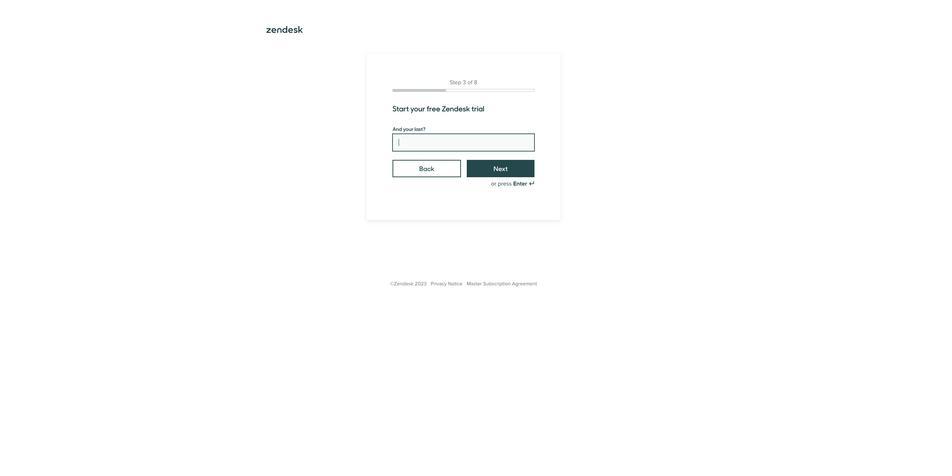 Task type: describe. For each thing, give the bounding box(es) containing it.
notice
[[448, 281, 463, 287]]

of
[[468, 79, 473, 86]]

or
[[492, 180, 497, 188]]

press
[[498, 180, 512, 188]]

And your last? text field
[[393, 134, 535, 151]]

and your last?
[[393, 125, 426, 133]]

last?
[[415, 125, 426, 133]]

zendesk
[[442, 103, 470, 114]]

agreement
[[512, 281, 537, 287]]

8
[[474, 79, 478, 86]]

privacy
[[431, 281, 447, 287]]

master
[[467, 281, 482, 287]]

zendesk image
[[267, 26, 303, 33]]

your for start
[[411, 103, 426, 114]]

next
[[494, 164, 508, 173]]

©zendesk 2023
[[390, 281, 427, 287]]

back button
[[393, 160, 461, 178]]



Task type: locate. For each thing, give the bounding box(es) containing it.
and
[[393, 125, 402, 133]]

start
[[393, 103, 409, 114]]

your
[[411, 103, 426, 114], [403, 125, 414, 133]]

master subscription agreement link
[[467, 281, 537, 287]]

back
[[420, 164, 435, 173]]

your left free
[[411, 103, 426, 114]]

1 vertical spatial your
[[403, 125, 414, 133]]

or press enter
[[492, 180, 528, 188]]

your for and
[[403, 125, 414, 133]]

next button
[[467, 160, 535, 178]]

master subscription agreement
[[467, 281, 537, 287]]

enter
[[514, 180, 528, 188]]

privacy notice link
[[431, 281, 463, 287]]

2023
[[415, 281, 427, 287]]

©zendesk 2023 link
[[390, 281, 427, 287]]

subscription
[[484, 281, 511, 287]]

privacy notice
[[431, 281, 463, 287]]

trial
[[472, 103, 485, 114]]

3
[[463, 79, 466, 86]]

0 vertical spatial your
[[411, 103, 426, 114]]

step 3 of 8
[[450, 79, 478, 86]]

start your free zendesk trial
[[393, 103, 485, 114]]

step
[[450, 79, 462, 86]]

©zendesk
[[390, 281, 414, 287]]

free
[[427, 103, 441, 114]]

your right and
[[403, 125, 414, 133]]

enter image
[[529, 181, 535, 187]]



Task type: vqa. For each thing, say whether or not it's contained in the screenshot.
©ZENDESK
yes



